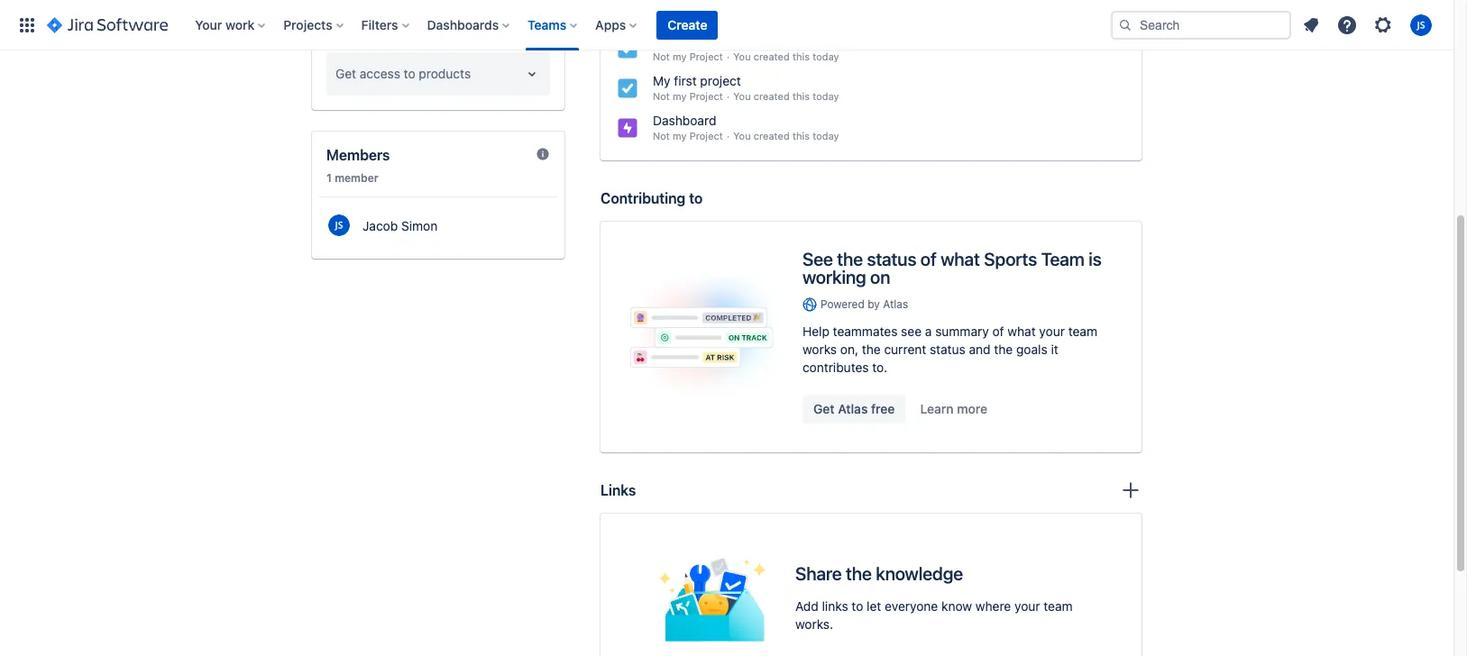 Task type: locate. For each thing, give the bounding box(es) containing it.
your up it
[[1040, 324, 1065, 339]]

by left joining
[[497, 15, 509, 29]]

project
[[690, 11, 723, 23], [690, 51, 723, 62], [690, 90, 723, 102], [690, 130, 723, 142]]

products left "they"
[[346, 28, 392, 41]]

not my project down first
[[653, 90, 723, 102]]

knowledge
[[876, 564, 963, 585]]

0 vertical spatial team
[[1069, 324, 1098, 339]]

a
[[925, 324, 932, 339]]

today
[[813, 51, 839, 62], [813, 90, 839, 102], [813, 130, 839, 142]]

team down is
[[1069, 324, 1098, 339]]

your inside the help teammates see a summary of what your team works on, the current status and the goals it contributes to.
[[1040, 324, 1065, 339]]

0 horizontal spatial to
[[404, 66, 416, 81]]

you created this today
[[734, 51, 839, 62], [734, 90, 839, 102], [734, 130, 839, 142]]

3 not from the top
[[653, 90, 670, 102]]

1 vertical spatial team
[[1044, 599, 1073, 614]]

add
[[796, 599, 819, 614]]

get left access
[[336, 66, 356, 81]]

3 project from the top
[[690, 90, 723, 102]]

1 vertical spatial products
[[419, 66, 471, 81]]

0 vertical spatial you created this today
[[734, 51, 839, 62]]

0 vertical spatial your
[[1040, 324, 1065, 339]]

0 vertical spatial today
[[813, 51, 839, 62]]

today for dashboard
[[813, 130, 839, 142]]

by inside stay updated on the team's work by joining the products they use.
[[497, 15, 509, 29]]

0 vertical spatial by
[[497, 15, 509, 29]]

2 not from the top
[[653, 51, 670, 62]]

2 vertical spatial you
[[734, 130, 751, 142]]

0 vertical spatial what
[[941, 249, 980, 270]]

0 vertical spatial atlas
[[883, 298, 909, 311]]

2 not my project from the top
[[653, 51, 723, 62]]

1 vertical spatial what
[[1008, 324, 1036, 339]]

status down 'summary'
[[930, 342, 966, 357]]

1 vertical spatial this
[[793, 90, 810, 102]]

3 you from the top
[[734, 130, 751, 142]]

share the knowledge
[[796, 564, 963, 585]]

0 vertical spatial to
[[404, 66, 416, 81]]

my
[[653, 73, 671, 88]]

on left use. at the top
[[397, 15, 410, 29]]

add links to let everyone know where your team works.
[[796, 599, 1073, 632]]

search image
[[1119, 18, 1133, 32]]

3 created from the top
[[754, 130, 790, 142]]

atlas up "see"
[[883, 298, 909, 311]]

0 vertical spatial on
[[397, 15, 410, 29]]

of
[[921, 249, 937, 270], [993, 324, 1005, 339]]

1 horizontal spatial status
[[930, 342, 966, 357]]

2 my from the top
[[673, 51, 687, 62]]

the right and
[[994, 342, 1013, 357]]

this for my first project
[[793, 90, 810, 102]]

0 horizontal spatial what
[[941, 249, 980, 270]]

by
[[497, 15, 509, 29], [868, 298, 880, 311]]

1 vertical spatial get
[[814, 401, 835, 417]]

2 vertical spatial this
[[793, 130, 810, 142]]

my up something
[[673, 11, 687, 23]]

not down dashboard
[[653, 130, 670, 142]]

team
[[1069, 324, 1098, 339], [1044, 599, 1073, 614]]

get
[[336, 66, 356, 81], [814, 401, 835, 417]]

0 vertical spatial status
[[867, 249, 917, 270]]

jacob
[[363, 218, 398, 234]]

0 vertical spatial products
[[346, 28, 392, 41]]

open image
[[521, 63, 543, 85]]

0 horizontal spatial products
[[346, 28, 392, 41]]

appswitcher icon image
[[16, 14, 38, 36]]

1 horizontal spatial by
[[868, 298, 880, 311]]

1 vertical spatial by
[[868, 298, 880, 311]]

1 horizontal spatial work
[[469, 15, 494, 29]]

is
[[1089, 249, 1102, 270]]

project down 'my first project'
[[690, 90, 723, 102]]

what up the powered by atlas link
[[941, 249, 980, 270]]

0 vertical spatial get
[[336, 66, 356, 81]]

0 vertical spatial created
[[754, 51, 790, 62]]

dashboards button
[[422, 10, 517, 39]]

you
[[734, 51, 751, 62], [734, 90, 751, 102], [734, 130, 751, 142]]

get inside button
[[814, 401, 835, 417]]

1 vertical spatial on
[[871, 267, 891, 288]]

products
[[346, 28, 392, 41], [419, 66, 471, 81]]

the left team's
[[413, 15, 430, 29]]

not my project link
[[608, 0, 1135, 27]]

1 horizontal spatial of
[[993, 324, 1005, 339]]

use.
[[420, 28, 441, 41]]

team inside add links to let everyone know where your team works.
[[1044, 599, 1073, 614]]

not up something
[[653, 11, 670, 23]]

my down first
[[673, 90, 687, 102]]

the right see
[[837, 249, 863, 270]]

0 horizontal spatial on
[[397, 15, 410, 29]]

work
[[469, 15, 494, 29], [225, 17, 255, 32]]

1 vertical spatial to
[[689, 190, 703, 207]]

of inside the help teammates see a summary of what your team works on, the current status and the goals it contributes to.
[[993, 324, 1005, 339]]

0 horizontal spatial get
[[336, 66, 356, 81]]

my first project
[[653, 73, 741, 88]]

2 vertical spatial today
[[813, 130, 839, 142]]

2 vertical spatial to
[[852, 599, 864, 614]]

my down something
[[673, 51, 687, 62]]

3 my from the top
[[673, 90, 687, 102]]

this for something
[[793, 51, 810, 62]]

get atlas free
[[814, 401, 895, 417]]

get access to products
[[336, 66, 471, 81]]

1 horizontal spatial get
[[814, 401, 835, 417]]

1 vertical spatial status
[[930, 342, 966, 357]]

get down contributes
[[814, 401, 835, 417]]

stay
[[327, 15, 349, 29]]

2 vertical spatial you created this today
[[734, 130, 839, 142]]

not up the my
[[653, 51, 670, 62]]

project for something
[[690, 51, 723, 62]]

team right where
[[1044, 599, 1073, 614]]

to inside add links to let everyone know where your team works.
[[852, 599, 864, 614]]

1 not my project from the top
[[653, 11, 723, 23]]

help image
[[1337, 14, 1359, 36]]

1 this from the top
[[793, 51, 810, 62]]

working
[[803, 267, 866, 288]]

atlas image
[[803, 298, 817, 312]]

by up teammates
[[868, 298, 880, 311]]

your
[[1040, 324, 1065, 339], [1015, 599, 1041, 614]]

you created this today for dashboard
[[734, 130, 839, 142]]

banner
[[0, 0, 1454, 51]]

4 not from the top
[[653, 130, 670, 142]]

4 project from the top
[[690, 130, 723, 142]]

3 this from the top
[[793, 130, 810, 142]]

sports
[[984, 249, 1038, 270]]

get atlas free button
[[803, 395, 906, 424]]

2 you from the top
[[734, 90, 751, 102]]

work inside stay updated on the team's work by joining the products they use.
[[469, 15, 494, 29]]

share
[[796, 564, 842, 585]]

jira software image
[[47, 14, 168, 36], [47, 14, 168, 36]]

products down use. at the top
[[419, 66, 471, 81]]

1 vertical spatial created
[[754, 90, 790, 102]]

not my project up something
[[653, 11, 723, 23]]

1 today from the top
[[813, 51, 839, 62]]

1 vertical spatial your
[[1015, 599, 1041, 614]]

on inside stay updated on the team's work by joining the products they use.
[[397, 15, 410, 29]]

project down dashboard
[[690, 130, 723, 142]]

filters
[[361, 17, 398, 32]]

0 horizontal spatial work
[[225, 17, 255, 32]]

not my project down something
[[653, 51, 723, 62]]

Search field
[[1111, 10, 1292, 39]]

status
[[867, 249, 917, 270], [930, 342, 966, 357]]

know
[[942, 599, 973, 614]]

jacob simon link
[[319, 208, 557, 244]]

your inside add links to let everyone know where your team works.
[[1015, 599, 1041, 614]]

where
[[976, 599, 1012, 614]]

created
[[754, 51, 790, 62], [754, 90, 790, 102], [754, 130, 790, 142]]

create button
[[657, 10, 718, 39]]

links
[[822, 599, 849, 614]]

not for my first project
[[653, 90, 670, 102]]

0 horizontal spatial by
[[497, 15, 509, 29]]

help
[[803, 324, 830, 339]]

4 my from the top
[[673, 130, 687, 142]]

0 vertical spatial you
[[734, 51, 751, 62]]

work inside dropdown button
[[225, 17, 255, 32]]

2 horizontal spatial to
[[852, 599, 864, 614]]

of up the powered by atlas link
[[921, 249, 937, 270]]

stay updated on the team's work by joining the products they use.
[[327, 15, 546, 41]]

the down teammates
[[862, 342, 881, 357]]

what
[[941, 249, 980, 270], [1008, 324, 1036, 339]]

1 horizontal spatial to
[[689, 190, 703, 207]]

not my project down dashboard
[[653, 130, 723, 142]]

my
[[673, 11, 687, 23], [673, 51, 687, 62], [673, 90, 687, 102], [673, 130, 687, 142]]

2 you created this today from the top
[[734, 90, 839, 102]]

2 project from the top
[[690, 51, 723, 62]]

0 horizontal spatial of
[[921, 249, 937, 270]]

to
[[404, 66, 416, 81], [689, 190, 703, 207], [852, 599, 864, 614]]

1 you created this today from the top
[[734, 51, 839, 62]]

1 you from the top
[[734, 51, 751, 62]]

on
[[397, 15, 410, 29], [871, 267, 891, 288]]

2 today from the top
[[813, 90, 839, 102]]

0 vertical spatial this
[[793, 51, 810, 62]]

notifications image
[[1301, 14, 1322, 36]]

the inside see the status of what sports team is working on
[[837, 249, 863, 270]]

banner containing your work
[[0, 0, 1454, 51]]

not down the my
[[653, 90, 670, 102]]

4 not my project from the top
[[653, 130, 723, 142]]

1 vertical spatial of
[[993, 324, 1005, 339]]

this
[[793, 51, 810, 62], [793, 90, 810, 102], [793, 130, 810, 142]]

they
[[395, 28, 417, 41]]

created for my first project
[[754, 90, 790, 102]]

2 vertical spatial created
[[754, 130, 790, 142]]

0 horizontal spatial atlas
[[838, 401, 868, 417]]

of right 'summary'
[[993, 324, 1005, 339]]

contributing
[[601, 190, 686, 207]]

settings image
[[1373, 14, 1395, 36]]

1 vertical spatial atlas
[[838, 401, 868, 417]]

3 today from the top
[[813, 130, 839, 142]]

jacob simon
[[363, 218, 438, 234]]

products inside stay updated on the team's work by joining the products they use.
[[346, 28, 392, 41]]

learn
[[921, 401, 954, 417]]

1 vertical spatial you
[[734, 90, 751, 102]]

project up something
[[690, 11, 723, 23]]

on up the powered by atlas
[[871, 267, 891, 288]]

created for dashboard
[[754, 130, 790, 142]]

3 not my project from the top
[[653, 90, 723, 102]]

to left let
[[852, 599, 864, 614]]

project for dashboard
[[690, 130, 723, 142]]

dashboard
[[653, 113, 717, 128]]

not my project for my first project
[[653, 90, 723, 102]]

team inside the help teammates see a summary of what your team works on, the current status and the goals it contributes to.
[[1069, 324, 1098, 339]]

work right "your"
[[225, 17, 255, 32]]

you created this today for my first project
[[734, 90, 839, 102]]

the up let
[[846, 564, 872, 585]]

what up goals
[[1008, 324, 1036, 339]]

status inside the help teammates see a summary of what your team works on, the current status and the goals it contributes to.
[[930, 342, 966, 357]]

works
[[803, 342, 837, 357]]

1 horizontal spatial what
[[1008, 324, 1036, 339]]

2 this from the top
[[793, 90, 810, 102]]

3 you created this today from the top
[[734, 130, 839, 142]]

this for dashboard
[[793, 130, 810, 142]]

2 created from the top
[[754, 90, 790, 102]]

to right access
[[404, 66, 416, 81]]

1 created from the top
[[754, 51, 790, 62]]

create
[[668, 17, 708, 32]]

project
[[700, 73, 741, 88]]

atlas left the free
[[838, 401, 868, 417]]

to right the contributing
[[689, 190, 703, 207]]

your
[[195, 17, 222, 32]]

project up 'my first project'
[[690, 51, 723, 62]]

atlas
[[883, 298, 909, 311], [838, 401, 868, 417]]

members
[[327, 147, 390, 163]]

my for my first project
[[673, 90, 687, 102]]

status up the powered by atlas
[[867, 249, 917, 270]]

0 vertical spatial of
[[921, 249, 937, 270]]

today for something
[[813, 51, 839, 62]]

not my project
[[653, 11, 723, 23], [653, 51, 723, 62], [653, 90, 723, 102], [653, 130, 723, 142]]

0 horizontal spatial status
[[867, 249, 917, 270]]

1 vertical spatial today
[[813, 90, 839, 102]]

1 vertical spatial you created this today
[[734, 90, 839, 102]]

my for dashboard
[[673, 130, 687, 142]]

1 horizontal spatial on
[[871, 267, 891, 288]]

work right team's
[[469, 15, 494, 29]]

your right where
[[1015, 599, 1041, 614]]

updated
[[352, 15, 394, 29]]

my down dashboard
[[673, 130, 687, 142]]

1 my from the top
[[673, 11, 687, 23]]

the
[[413, 15, 430, 29], [327, 28, 343, 41], [837, 249, 863, 270], [862, 342, 881, 357], [994, 342, 1013, 357], [846, 564, 872, 585]]



Task type: vqa. For each thing, say whether or not it's contained in the screenshot.
Add links to let everyone know where your team works.'s team
yes



Task type: describe. For each thing, give the bounding box(es) containing it.
everyone
[[885, 599, 938, 614]]

your for where
[[1015, 599, 1041, 614]]

get for get access to products
[[336, 66, 356, 81]]

see
[[803, 249, 833, 270]]

first
[[674, 73, 697, 88]]

access
[[360, 66, 400, 81]]

links
[[601, 483, 636, 499]]

you for my first project
[[734, 90, 751, 102]]

your for what
[[1040, 324, 1065, 339]]

you for something
[[734, 51, 751, 62]]

summary
[[936, 324, 989, 339]]

it
[[1051, 342, 1059, 357]]

current
[[884, 342, 927, 357]]

goals
[[1017, 342, 1048, 357]]

1 horizontal spatial atlas
[[883, 298, 909, 311]]

not my project for something
[[653, 51, 723, 62]]

help teammates see a summary of what your team works on, the current status and the goals it contributes to.
[[803, 324, 1098, 375]]

on,
[[841, 342, 859, 357]]

projects button
[[278, 10, 351, 39]]

filters button
[[356, 10, 416, 39]]

works.
[[796, 617, 834, 632]]

my for something
[[673, 51, 687, 62]]

something
[[653, 33, 716, 49]]

projects
[[283, 17, 333, 32]]

powered by atlas link
[[803, 296, 1113, 314]]

learn more
[[921, 401, 988, 417]]

apps
[[596, 17, 626, 32]]

not for something
[[653, 51, 670, 62]]

get for get atlas free
[[814, 401, 835, 417]]

learn more button
[[910, 395, 999, 424]]

more
[[957, 401, 988, 417]]

1 not from the top
[[653, 11, 670, 23]]

free
[[871, 401, 895, 417]]

of inside see the status of what sports team is working on
[[921, 249, 937, 270]]

teams
[[528, 17, 567, 32]]

your work
[[195, 17, 255, 32]]

atlas inside button
[[838, 401, 868, 417]]

status inside see the status of what sports team is working on
[[867, 249, 917, 270]]

see
[[901, 324, 922, 339]]

1 horizontal spatial products
[[419, 66, 471, 81]]

1 project from the top
[[690, 11, 723, 23]]

your profile and settings image
[[1411, 14, 1433, 36]]

contributes
[[803, 360, 869, 375]]

the left updated
[[327, 28, 343, 41]]

team for add links to let everyone know where your team works.
[[1044, 599, 1073, 614]]

1
[[327, 171, 332, 185]]

simon
[[401, 218, 438, 234]]

what inside see the status of what sports team is working on
[[941, 249, 980, 270]]

joining
[[512, 15, 546, 29]]

dashboards
[[427, 17, 499, 32]]

see the status of what sports team is working on
[[803, 249, 1102, 288]]

your work button
[[190, 10, 273, 39]]

to.
[[873, 360, 888, 375]]

on inside see the status of what sports team is working on
[[871, 267, 891, 288]]

team for help teammates see a summary of what your team works on, the current status and the goals it contributes to.
[[1069, 324, 1098, 339]]

created for something
[[754, 51, 790, 62]]

contributing to
[[601, 190, 703, 207]]

not for dashboard
[[653, 130, 670, 142]]

project for my first project
[[690, 90, 723, 102]]

teammates
[[833, 324, 898, 339]]

not my project for dashboard
[[653, 130, 723, 142]]

team
[[1042, 249, 1085, 270]]

powered by atlas
[[821, 298, 909, 311]]

teams button
[[522, 10, 585, 39]]

you for dashboard
[[734, 130, 751, 142]]

let
[[867, 599, 882, 614]]

you created this today for something
[[734, 51, 839, 62]]

today for my first project
[[813, 90, 839, 102]]

primary element
[[11, 0, 1111, 50]]

add link image
[[1120, 480, 1142, 502]]

1 member
[[327, 171, 379, 185]]

team's
[[433, 15, 466, 29]]

to for get
[[404, 66, 416, 81]]

member
[[335, 171, 379, 185]]

what inside the help teammates see a summary of what your team works on, the current status and the goals it contributes to.
[[1008, 324, 1036, 339]]

apps button
[[590, 10, 644, 39]]

powered
[[821, 298, 865, 311]]

and
[[969, 342, 991, 357]]

to for add
[[852, 599, 864, 614]]



